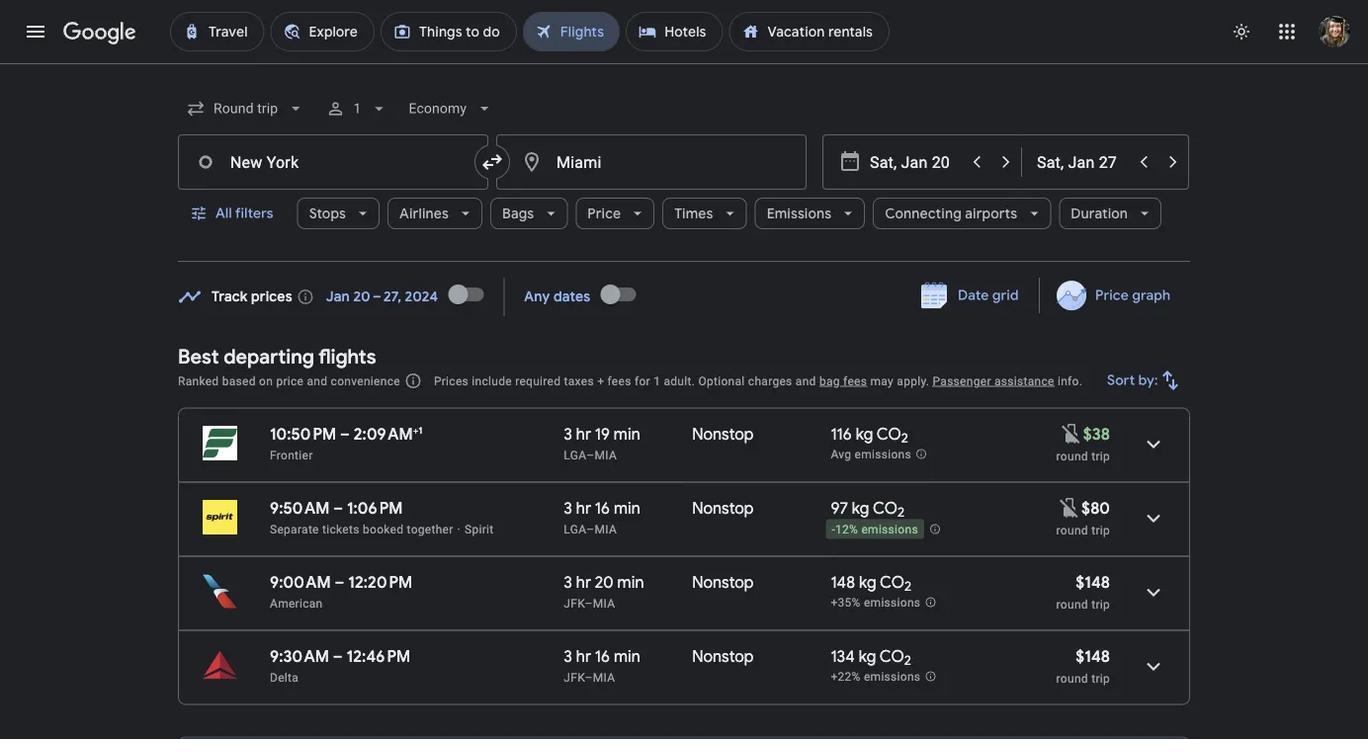 Task type: vqa. For each thing, say whether or not it's contained in the screenshot.
topmost $148 text box
yes



Task type: locate. For each thing, give the bounding box(es) containing it.
co inside 97 kg co 2
[[873, 498, 898, 519]]

2 for 97
[[898, 505, 905, 521]]

+ right taxes
[[597, 374, 605, 388]]

learn more about tracked prices image
[[296, 288, 314, 306]]

148 us dollars text field left 'flight details. leaves john f. kennedy international airport at 9:00 am on saturday, january 20 and arrives at miami international airport at 12:20 pm on saturday, january 20.' image
[[1076, 573, 1111, 593]]

3 inside 3 hr 16 min lga – mia
[[564, 498, 573, 519]]

hr inside 3 hr 16 min jfk – mia
[[576, 647, 591, 667]]

1 vertical spatial 16
[[595, 647, 610, 667]]

nonstop for 97
[[693, 498, 754, 519]]

sort by: button
[[1100, 357, 1191, 404]]

round trip
[[1057, 449, 1111, 463], [1057, 524, 1111, 538]]

nonstop flight. element for 97
[[693, 498, 754, 522]]

mia inside 3 hr 16 min jfk – mia
[[593, 671, 616, 685]]

2 up +22% emissions
[[905, 653, 912, 670]]

1 horizontal spatial price
[[1096, 287, 1129, 305]]

fees right bag
[[844, 374, 868, 388]]

kg
[[856, 424, 874, 445], [852, 498, 870, 519], [859, 573, 877, 593], [859, 647, 877, 667]]

duration button
[[1060, 190, 1162, 237]]

nonstop for 134
[[693, 647, 754, 667]]

convenience
[[331, 374, 400, 388]]

best departing flights main content
[[178, 271, 1191, 740]]

kg right 97
[[852, 498, 870, 519]]

mia down 3 hr 20 min jfk – mia
[[593, 671, 616, 685]]

round trip for $38
[[1057, 449, 1111, 463]]

3 down 3 hr 20 min jfk – mia
[[564, 647, 573, 667]]

0 vertical spatial $148 round trip
[[1057, 573, 1111, 612]]

trip left 'flight details. leaves john f. kennedy international airport at 9:00 am on saturday, january 20 and arrives at miami international airport at 12:20 pm on saturday, january 20.' image
[[1092, 598, 1111, 612]]

price
[[276, 374, 304, 388]]

emissions down the 116 kg co 2
[[855, 448, 912, 462]]

1 16 from the top
[[595, 498, 610, 519]]

jan
[[326, 288, 350, 306]]

prices include required taxes + fees for 1 adult. optional charges and bag fees may apply. passenger assistance
[[434, 374, 1055, 388]]

track prices
[[212, 288, 293, 306]]

1 vertical spatial +
[[413, 424, 419, 437]]

trip left flight details. leaves john f. kennedy international airport at 9:30 am on saturday, january 20 and arrives at miami international airport at 12:46 pm on saturday, january 20. image
[[1092, 672, 1111, 686]]

2 vertical spatial 1
[[419, 424, 423, 437]]

min
[[614, 424, 641, 445], [614, 498, 641, 519], [618, 573, 644, 593], [614, 647, 641, 667]]

9:30 am
[[270, 647, 329, 667]]

leaves laguardia airport at 10:50 pm on saturday, january 20 and arrives at miami international airport at 2:09 am on sunday, january 21. element
[[270, 424, 423, 445]]

round left flight details. leaves john f. kennedy international airport at 9:30 am on saturday, january 20 and arrives at miami international airport at 12:46 pm on saturday, january 20. image
[[1057, 672, 1089, 686]]

dates
[[554, 288, 591, 306]]

lga inside 3 hr 16 min lga – mia
[[564, 523, 587, 537]]

total duration 3 hr 16 min. element
[[564, 498, 693, 522], [564, 647, 693, 670]]

taxes
[[564, 374, 594, 388]]

1 vertical spatial total duration 3 hr 16 min. element
[[564, 647, 693, 670]]

bag
[[820, 374, 840, 388]]

20
[[595, 573, 614, 593]]

find the best price region
[[178, 271, 1191, 329]]

jfk for 3 hr 16 min
[[564, 671, 585, 685]]

any dates
[[525, 288, 591, 306]]

0 horizontal spatial price
[[588, 205, 621, 223]]

1 nonstop from the top
[[693, 424, 754, 445]]

4 hr from the top
[[576, 647, 591, 667]]

lga up 3 hr 20 min jfk – mia
[[564, 523, 587, 537]]

total duration 3 hr 20 min. element
[[564, 573, 693, 596]]

0 vertical spatial round trip
[[1057, 449, 1111, 463]]

duration
[[1071, 205, 1129, 223]]

– down the total duration 3 hr 20 min. element
[[585, 597, 593, 611]]

1 horizontal spatial fees
[[844, 374, 868, 388]]

required
[[515, 374, 561, 388]]

– inside 3 hr 16 min lga – mia
[[587, 523, 595, 537]]

2 16 from the top
[[595, 647, 610, 667]]

round down $80
[[1057, 524, 1089, 538]]

1 vertical spatial $148 round trip
[[1057, 647, 1111, 686]]

kg inside 134 kg co 2
[[859, 647, 877, 667]]

main menu image
[[24, 20, 47, 44]]

97
[[831, 498, 849, 519]]

1 trip from the top
[[1092, 449, 1111, 463]]

learn more about ranking image
[[404, 372, 422, 390]]

0 vertical spatial +
[[597, 374, 605, 388]]

emissions for 116
[[855, 448, 912, 462]]

min right '19'
[[614, 424, 641, 445]]

emissions down 148 kg co 2
[[864, 597, 921, 610]]

trip down the "$80" text field
[[1092, 524, 1111, 538]]

2 inside 134 kg co 2
[[905, 653, 912, 670]]

1 horizontal spatial 1
[[419, 424, 423, 437]]

4 3 from the top
[[564, 647, 573, 667]]

1 148 us dollars text field from the top
[[1076, 573, 1111, 593]]

2 $148 round trip from the top
[[1057, 647, 1111, 686]]

kg up +35% emissions
[[859, 573, 877, 593]]

0 horizontal spatial +
[[413, 424, 419, 437]]

1 vertical spatial lga
[[564, 523, 587, 537]]

hr down 3 hr 19 min lga – mia
[[576, 498, 591, 519]]

2 lga from the top
[[564, 523, 587, 537]]

2 total duration 3 hr 16 min. element from the top
[[564, 647, 693, 670]]

16 inside 3 hr 16 min lga – mia
[[595, 498, 610, 519]]

sort by:
[[1108, 372, 1159, 390]]

0 horizontal spatial 1
[[353, 100, 361, 117]]

3 nonstop flight. element from the top
[[693, 573, 754, 596]]

– inside 3 hr 20 min jfk – mia
[[585, 597, 593, 611]]

price inside button
[[1096, 287, 1129, 305]]

spirit
[[465, 523, 494, 537]]

1 vertical spatial 1
[[654, 374, 661, 388]]

hr inside 3 hr 19 min lga – mia
[[576, 424, 591, 445]]

kg up "avg emissions"
[[856, 424, 874, 445]]

price button
[[576, 190, 655, 237]]

2 and from the left
[[796, 374, 817, 388]]

co up +22% emissions
[[880, 647, 905, 667]]

hr for 1:06 pm
[[576, 498, 591, 519]]

this price for this flight doesn't include overhead bin access. if you need a carry-on bag, use the bags filter to update prices. image up $80
[[1060, 422, 1084, 446]]

co up the -12% emissions
[[873, 498, 898, 519]]

2:09 am
[[354, 424, 413, 445]]

avg
[[831, 448, 852, 462]]

+ down learn more about ranking icon
[[413, 424, 419, 437]]

2
[[902, 430, 909, 447], [898, 505, 905, 521], [905, 579, 912, 596], [905, 653, 912, 670]]

148 us dollars text field left flight details. leaves john f. kennedy international airport at 9:30 am on saturday, january 20 and arrives at miami international airport at 12:46 pm on saturday, january 20. image
[[1076, 647, 1111, 667]]

– down the total duration 3 hr 19 min. element
[[587, 449, 595, 462]]

0 vertical spatial this price for this flight doesn't include overhead bin access. if you need a carry-on bag, use the bags filter to update prices. image
[[1060, 422, 1084, 446]]

134 kg co 2
[[831, 647, 912, 670]]

– right departure time: 9:00 am. text field
[[335, 573, 345, 593]]

2 148 us dollars text field from the top
[[1076, 647, 1111, 667]]

1 3 from the top
[[564, 424, 573, 445]]

min for 97
[[614, 498, 641, 519]]

best departing flights
[[178, 344, 376, 369]]

None text field
[[178, 135, 489, 190], [496, 135, 807, 190], [178, 135, 489, 190], [496, 135, 807, 190]]

1 vertical spatial jfk
[[564, 671, 585, 685]]

date grid button
[[907, 278, 1035, 314]]

co inside 134 kg co 2
[[880, 647, 905, 667]]

filters
[[235, 205, 274, 223]]

2 inside 148 kg co 2
[[905, 579, 912, 596]]

2 jfk from the top
[[564, 671, 585, 685]]

2 round trip from the top
[[1057, 524, 1111, 538]]

total duration 3 hr 16 min. element down 3 hr 20 min jfk – mia
[[564, 647, 693, 670]]

co for 148
[[880, 573, 905, 593]]

3 down 3 hr 19 min lga – mia
[[564, 498, 573, 519]]

hr left '19'
[[576, 424, 591, 445]]

kg up +22% emissions
[[859, 647, 877, 667]]

3 for 2:09 am
[[564, 424, 573, 445]]

assistance
[[995, 374, 1055, 388]]

– inside 9:30 am – 12:46 pm delta
[[333, 647, 343, 667]]

round
[[1057, 449, 1089, 463], [1057, 524, 1089, 538], [1057, 598, 1089, 612], [1057, 672, 1089, 686]]

1 round trip from the top
[[1057, 449, 1111, 463]]

mia inside 3 hr 16 min lga – mia
[[595, 523, 617, 537]]

Arrival time: 1:06 PM. text field
[[347, 498, 403, 519]]

38 US dollars text field
[[1084, 424, 1111, 445]]

3 nonstop from the top
[[693, 573, 754, 593]]

lga for 3 hr 16 min
[[564, 523, 587, 537]]

min right 20
[[618, 573, 644, 593]]

flight details. leaves john f. kennedy international airport at 9:30 am on saturday, january 20 and arrives at miami international airport at 12:46 pm on saturday, january 20. image
[[1130, 643, 1178, 691]]

0 vertical spatial 148 us dollars text field
[[1076, 573, 1111, 593]]

price left graph
[[1096, 287, 1129, 305]]

148 kg co 2
[[831, 573, 912, 596]]

1 $148 round trip from the top
[[1057, 573, 1111, 612]]

1 lga from the top
[[564, 449, 587, 462]]

kg inside the 116 kg co 2
[[856, 424, 874, 445]]

hr down 3 hr 20 min jfk – mia
[[576, 647, 591, 667]]

passenger
[[933, 374, 992, 388]]

stops button
[[297, 190, 380, 237]]

co up "avg emissions"
[[877, 424, 902, 445]]

1
[[353, 100, 361, 117], [654, 374, 661, 388], [419, 424, 423, 437]]

and right price
[[307, 374, 328, 388]]

round trip down $38 text field
[[1057, 449, 1111, 463]]

date
[[958, 287, 990, 305]]

134
[[831, 647, 855, 667]]

$148 for 134
[[1076, 647, 1111, 667]]

2 round from the top
[[1057, 524, 1089, 538]]

2 $148 from the top
[[1076, 647, 1111, 667]]

3 hr from the top
[[576, 573, 591, 593]]

lga inside 3 hr 19 min lga – mia
[[564, 449, 587, 462]]

 image
[[458, 523, 461, 537]]

2 inside the 116 kg co 2
[[902, 430, 909, 447]]

co inside 148 kg co 2
[[880, 573, 905, 593]]

emissions button
[[755, 190, 865, 237]]

optional
[[699, 374, 745, 388]]

0 vertical spatial price
[[588, 205, 621, 223]]

jfk down 3 hr 20 min jfk – mia
[[564, 671, 585, 685]]

and left bag
[[796, 374, 817, 388]]

mia for 2:09 am
[[595, 449, 617, 462]]

price for price
[[588, 205, 621, 223]]

0 vertical spatial 16
[[595, 498, 610, 519]]

round trip down the "$80" text field
[[1057, 524, 1111, 538]]

co up +35% emissions
[[880, 573, 905, 593]]

– down 3 hr 20 min jfk – mia
[[585, 671, 593, 685]]

hr left 20
[[576, 573, 591, 593]]

3 inside 3 hr 19 min lga – mia
[[564, 424, 573, 445]]

round down $38 text field
[[1057, 449, 1089, 463]]

$148 for 148
[[1076, 573, 1111, 593]]

mia
[[595, 449, 617, 462], [595, 523, 617, 537], [593, 597, 616, 611], [593, 671, 616, 685]]

hr
[[576, 424, 591, 445], [576, 498, 591, 519], [576, 573, 591, 593], [576, 647, 591, 667]]

lga down the total duration 3 hr 19 min. element
[[564, 449, 587, 462]]

apply.
[[897, 374, 930, 388]]

0 horizontal spatial and
[[307, 374, 328, 388]]

16
[[595, 498, 610, 519], [595, 647, 610, 667]]

2 hr from the top
[[576, 498, 591, 519]]

None field
[[178, 91, 314, 127], [401, 91, 502, 127], [178, 91, 314, 127], [401, 91, 502, 127]]

12:46 pm
[[347, 647, 411, 667]]

total duration 3 hr 16 min. element for 134
[[564, 647, 693, 670]]

+ inside 10:50 pm – 2:09 am + 1
[[413, 424, 419, 437]]

graph
[[1132, 287, 1171, 305]]

emissions
[[855, 448, 912, 462], [862, 523, 919, 537], [864, 597, 921, 610], [864, 671, 921, 685]]

2 horizontal spatial 1
[[654, 374, 661, 388]]

Arrival time: 2:09 AM on  Sunday, January 21. text field
[[354, 424, 423, 445]]

price
[[588, 205, 621, 223], [1096, 287, 1129, 305]]

1 vertical spatial this price for this flight doesn't include overhead bin access. if you need a carry-on bag, use the bags filter to update prices. image
[[1058, 496, 1082, 520]]

0 vertical spatial total duration 3 hr 16 min. element
[[564, 498, 693, 522]]

fees
[[608, 374, 632, 388], [844, 374, 868, 388]]

0 vertical spatial $148
[[1076, 573, 1111, 593]]

prices
[[251, 288, 293, 306]]

kg for 148
[[859, 573, 877, 593]]

leaves john f. kennedy international airport at 9:30 am on saturday, january 20 and arrives at miami international airport at 12:46 pm on saturday, january 20. element
[[270, 647, 411, 667]]

2 for 116
[[902, 430, 909, 447]]

min inside 3 hr 16 min jfk – mia
[[614, 647, 641, 667]]

co for 97
[[873, 498, 898, 519]]

2 for 134
[[905, 653, 912, 670]]

this price for this flight doesn't include overhead bin access. if you need a carry-on bag, use the bags filter to update prices. image
[[1060, 422, 1084, 446], [1058, 496, 1082, 520]]

mia down 20
[[593, 597, 616, 611]]

$148 left 'flight details. leaves john f. kennedy international airport at 9:00 am on saturday, january 20 and arrives at miami international airport at 12:20 pm on saturday, january 20.' image
[[1076, 573, 1111, 593]]

1 vertical spatial 148 us dollars text field
[[1076, 647, 1111, 667]]

1 jfk from the top
[[564, 597, 585, 611]]

1 total duration 3 hr 16 min. element from the top
[[564, 498, 693, 522]]

jfk down the total duration 3 hr 20 min. element
[[564, 597, 585, 611]]

2 up +35% emissions
[[905, 579, 912, 596]]

2 nonstop from the top
[[693, 498, 754, 519]]

$148 round trip
[[1057, 573, 1111, 612], [1057, 647, 1111, 686]]

– right 9:30 am
[[333, 647, 343, 667]]

booked
[[363, 523, 404, 537]]

$80
[[1082, 498, 1111, 519]]

times
[[675, 205, 714, 223]]

jfk inside 3 hr 20 min jfk – mia
[[564, 597, 585, 611]]

–
[[340, 424, 350, 445], [587, 449, 595, 462], [333, 498, 343, 519], [587, 523, 595, 537], [335, 573, 345, 593], [585, 597, 593, 611], [333, 647, 343, 667], [585, 671, 593, 685]]

$148 round trip left 'flight details. leaves john f. kennedy international airport at 9:00 am on saturday, january 20 and arrives at miami international airport at 12:20 pm on saturday, january 20.' image
[[1057, 573, 1111, 612]]

this price for this flight doesn't include overhead bin access. if you need a carry-on bag, use the bags filter to update prices. image for $38
[[1060, 422, 1084, 446]]

nonstop flight. element for 134
[[693, 647, 754, 670]]

9:50 am
[[270, 498, 330, 519]]

0 horizontal spatial fees
[[608, 374, 632, 388]]

None search field
[[178, 85, 1191, 262]]

fees left the for
[[608, 374, 632, 388]]

3 inside 3 hr 16 min jfk – mia
[[564, 647, 573, 667]]

2 nonstop flight. element from the top
[[693, 498, 754, 522]]

1 vertical spatial $148
[[1076, 647, 1111, 667]]

1 $148 from the top
[[1076, 573, 1111, 593]]

min for 148
[[618, 573, 644, 593]]

mia up 20
[[595, 523, 617, 537]]

1 horizontal spatial and
[[796, 374, 817, 388]]

9:50 am – 1:06 pm
[[270, 498, 403, 519]]

kg inside 97 kg co 2
[[852, 498, 870, 519]]

total duration 3 hr 16 min. element down 3 hr 19 min lga – mia
[[564, 498, 693, 522]]

total duration 3 hr 16 min. element for 97
[[564, 498, 693, 522]]

$148 round trip for 148
[[1057, 573, 1111, 612]]

16 down 3 hr 20 min jfk – mia
[[595, 647, 610, 667]]

round left 'flight details. leaves john f. kennedy international airport at 9:00 am on saturday, january 20 and arrives at miami international airport at 12:20 pm on saturday, january 20.' image
[[1057, 598, 1089, 612]]

price inside popup button
[[588, 205, 621, 223]]

2 inside 97 kg co 2
[[898, 505, 905, 521]]

co inside the 116 kg co 2
[[877, 424, 902, 445]]

price graph button
[[1044, 278, 1187, 314]]

$148 left flight details. leaves john f. kennedy international airport at 9:30 am on saturday, january 20 and arrives at miami international airport at 12:46 pm on saturday, january 20. image
[[1076, 647, 1111, 667]]

0 vertical spatial lga
[[564, 449, 587, 462]]

min for 134
[[614, 647, 641, 667]]

trip down $38
[[1092, 449, 1111, 463]]

nonstop flight. element for 148
[[693, 573, 754, 596]]

this price for this flight doesn't include overhead bin access. if you need a carry-on bag, use the bags filter to update prices. image left flight details. leaves laguardia airport at 9:50 am on saturday, january 20 and arrives at miami international airport at 1:06 pm on saturday, january 20. icon
[[1058, 496, 1082, 520]]

1 hr from the top
[[576, 424, 591, 445]]

emissions down 97 kg co 2
[[862, 523, 919, 537]]

min inside 3 hr 16 min lga – mia
[[614, 498, 641, 519]]

1 nonstop flight. element from the top
[[693, 424, 754, 448]]

12:20 pm
[[348, 573, 413, 593]]

0 vertical spatial jfk
[[564, 597, 585, 611]]

mia inside 3 hr 20 min jfk – mia
[[593, 597, 616, 611]]

hr inside 3 hr 20 min jfk – mia
[[576, 573, 591, 593]]

nonstop flight. element
[[693, 424, 754, 448], [693, 498, 754, 522], [693, 573, 754, 596], [693, 647, 754, 670]]

+35% emissions
[[831, 597, 921, 610]]

jfk
[[564, 597, 585, 611], [564, 671, 585, 685]]

co for 116
[[877, 424, 902, 445]]

3 left '19'
[[564, 424, 573, 445]]

1 vertical spatial price
[[1096, 287, 1129, 305]]

– up 3 hr 20 min jfk – mia
[[587, 523, 595, 537]]

148 us dollars text field for 134
[[1076, 647, 1111, 667]]

loading results progress bar
[[0, 63, 1369, 67]]

and
[[307, 374, 328, 388], [796, 374, 817, 388]]

1 fees from the left
[[608, 374, 632, 388]]

mia for 1:06 pm
[[595, 523, 617, 537]]

kg inside 148 kg co 2
[[859, 573, 877, 593]]

jfk inside 3 hr 16 min jfk – mia
[[564, 671, 585, 685]]

nonstop for 148
[[693, 573, 754, 593]]

4 nonstop flight. element from the top
[[693, 647, 754, 670]]

16 down 3 hr 19 min lga – mia
[[595, 498, 610, 519]]

$148 round trip left flight details. leaves john f. kennedy international airport at 9:30 am on saturday, january 20 and arrives at miami international airport at 12:46 pm on saturday, january 20. image
[[1057, 647, 1111, 686]]

emissions down 134 kg co 2
[[864, 671, 921, 685]]

9:30 am – 12:46 pm delta
[[270, 647, 411, 685]]

2 up "avg emissions"
[[902, 430, 909, 447]]

min down 3 hr 20 min jfk – mia
[[614, 647, 641, 667]]

3 inside 3 hr 20 min jfk – mia
[[564, 573, 573, 593]]

min down 3 hr 19 min lga – mia
[[614, 498, 641, 519]]

2 up the -12% emissions
[[898, 505, 905, 521]]

min inside 3 hr 20 min jfk – mia
[[618, 573, 644, 593]]

1 vertical spatial round trip
[[1057, 524, 1111, 538]]

min inside 3 hr 19 min lga – mia
[[614, 424, 641, 445]]

148 US dollars text field
[[1076, 573, 1111, 593], [1076, 647, 1111, 667]]

2 for 148
[[905, 579, 912, 596]]

3 left 20
[[564, 573, 573, 593]]

co for 134
[[880, 647, 905, 667]]

hr inside 3 hr 16 min lga – mia
[[576, 498, 591, 519]]

emissions for 134
[[864, 671, 921, 685]]

price right bags popup button
[[588, 205, 621, 223]]

2 3 from the top
[[564, 498, 573, 519]]

1 and from the left
[[307, 374, 328, 388]]

4 nonstop from the top
[[693, 647, 754, 667]]

16 inside 3 hr 16 min jfk – mia
[[595, 647, 610, 667]]

mia down '19'
[[595, 449, 617, 462]]

3 3 from the top
[[564, 573, 573, 593]]

lga
[[564, 449, 587, 462], [564, 523, 587, 537]]

9:00 am – 12:20 pm american
[[270, 573, 413, 611]]

separate tickets booked together. this trip includes tickets from multiple airlines. missed connections may be protected by gotogate.. element
[[270, 523, 454, 537]]

trip
[[1092, 449, 1111, 463], [1092, 524, 1111, 538], [1092, 598, 1111, 612], [1092, 672, 1111, 686]]

date grid
[[958, 287, 1019, 305]]

Departure time: 10:50 PM. text field
[[270, 424, 337, 445]]

mia inside 3 hr 19 min lga – mia
[[595, 449, 617, 462]]

0 vertical spatial 1
[[353, 100, 361, 117]]

80 US dollars text field
[[1082, 498, 1111, 519]]

10:50 pm – 2:09 am + 1
[[270, 424, 423, 445]]

charges
[[748, 374, 793, 388]]

12%
[[836, 523, 859, 537]]



Task type: describe. For each thing, give the bounding box(es) containing it.
kg for 116
[[856, 424, 874, 445]]

3 for 12:20 pm
[[564, 573, 573, 593]]

kg for 97
[[852, 498, 870, 519]]

nonstop flight. element for 116
[[693, 424, 754, 448]]

track
[[212, 288, 248, 306]]

ranked
[[178, 374, 219, 388]]

16 for 12:46 pm
[[595, 647, 610, 667]]

any
[[525, 288, 550, 306]]

tickets
[[322, 523, 360, 537]]

adult.
[[664, 374, 695, 388]]

avg emissions
[[831, 448, 912, 462]]

3 trip from the top
[[1092, 598, 1111, 612]]

Departure time: 9:00 AM. text field
[[270, 573, 331, 593]]

total duration 3 hr 19 min. element
[[564, 424, 693, 448]]

116
[[831, 424, 852, 445]]

+35%
[[831, 597, 861, 610]]

116 kg co 2
[[831, 424, 909, 447]]

$38
[[1084, 424, 1111, 445]]

97 kg co 2
[[831, 498, 905, 521]]

2024
[[405, 288, 438, 306]]

together
[[407, 523, 454, 537]]

19
[[595, 424, 610, 445]]

airports
[[966, 205, 1018, 223]]

grid
[[993, 287, 1019, 305]]

2 fees from the left
[[844, 374, 868, 388]]

+22%
[[831, 671, 861, 685]]

1 button
[[318, 85, 397, 133]]

jan 20 – 27, 2024
[[326, 288, 438, 306]]

none search field containing all filters
[[178, 85, 1191, 262]]

prices
[[434, 374, 469, 388]]

– left 2:09 am
[[340, 424, 350, 445]]

based
[[222, 374, 256, 388]]

sort
[[1108, 372, 1136, 390]]

emissions
[[767, 205, 832, 223]]

flight details. leaves john f. kennedy international airport at 9:00 am on saturday, january 20 and arrives at miami international airport at 12:20 pm on saturday, january 20. image
[[1130, 569, 1178, 617]]

swap origin and destination. image
[[481, 150, 504, 174]]

connecting airports button
[[873, 190, 1052, 237]]

kg for 134
[[859, 647, 877, 667]]

4 round from the top
[[1057, 672, 1089, 686]]

nonstop for 116
[[693, 424, 754, 445]]

1:06 pm
[[347, 498, 403, 519]]

148 us dollars text field for 148
[[1076, 573, 1111, 593]]

1 inside popup button
[[353, 100, 361, 117]]

Return text field
[[1037, 135, 1128, 189]]

16 for 1:06 pm
[[595, 498, 610, 519]]

price for price graph
[[1096, 287, 1129, 305]]

hr for 12:46 pm
[[576, 647, 591, 667]]

– inside "9:00 am – 12:20 pm american"
[[335, 573, 345, 593]]

3 for 12:46 pm
[[564, 647, 573, 667]]

lga for 3 hr 19 min
[[564, 449, 587, 462]]

flight details. leaves laguardia airport at 9:50 am on saturday, january 20 and arrives at miami international airport at 1:06 pm on saturday, january 20. image
[[1130, 495, 1178, 542]]

stops
[[309, 205, 346, 223]]

price graph
[[1096, 287, 1171, 305]]

148
[[831, 573, 856, 593]]

emissions for 148
[[864, 597, 921, 610]]

1 round from the top
[[1057, 449, 1089, 463]]

american
[[270, 597, 323, 611]]

connecting
[[885, 205, 962, 223]]

on
[[259, 374, 273, 388]]

jfk for 3 hr 20 min
[[564, 597, 585, 611]]

bags button
[[491, 190, 568, 237]]

+22% emissions
[[831, 671, 921, 685]]

best
[[178, 344, 219, 369]]

Arrival time: 12:20 PM. text field
[[348, 573, 413, 593]]

Arrival time: 12:46 PM. text field
[[347, 647, 411, 667]]

– inside 3 hr 16 min jfk – mia
[[585, 671, 593, 685]]

leaves john f. kennedy international airport at 9:00 am on saturday, january 20 and arrives at miami international airport at 12:20 pm on saturday, january 20. element
[[270, 573, 413, 593]]

4 trip from the top
[[1092, 672, 1111, 686]]

ranked based on price and convenience
[[178, 374, 400, 388]]

2 trip from the top
[[1092, 524, 1111, 538]]

this price for this flight doesn't include overhead bin access. if you need a carry-on bag, use the bags filter to update prices. image for $80
[[1058, 496, 1082, 520]]

may
[[871, 374, 894, 388]]

round trip for $80
[[1057, 524, 1111, 538]]

bags
[[502, 205, 534, 223]]

– inside 3 hr 19 min lga – mia
[[587, 449, 595, 462]]

3 for 1:06 pm
[[564, 498, 573, 519]]

3 hr 19 min lga – mia
[[564, 424, 641, 462]]

hr for 2:09 am
[[576, 424, 591, 445]]

airlines button
[[388, 190, 483, 237]]

all
[[216, 205, 232, 223]]

for
[[635, 374, 651, 388]]

– up tickets
[[333, 498, 343, 519]]

frontier
[[270, 449, 313, 462]]

3 hr 20 min jfk – mia
[[564, 573, 644, 611]]

flight details. leaves laguardia airport at 10:50 pm on saturday, january 20 and arrives at miami international airport at 2:09 am on sunday, january 21. image
[[1130, 421, 1178, 468]]

delta
[[270, 671, 299, 685]]

hr for 12:20 pm
[[576, 573, 591, 593]]

by:
[[1139, 372, 1159, 390]]

3 hr 16 min jfk – mia
[[564, 647, 641, 685]]

Departure time: 9:30 AM. text field
[[270, 647, 329, 667]]

connecting airports
[[885, 205, 1018, 223]]

3 round from the top
[[1057, 598, 1089, 612]]

times button
[[663, 190, 747, 237]]

$148 round trip for 134
[[1057, 647, 1111, 686]]

all filters
[[216, 205, 274, 223]]

3 hr 16 min lga – mia
[[564, 498, 641, 537]]

9:00 am
[[270, 573, 331, 593]]

1 horizontal spatial +
[[597, 374, 605, 388]]

1 inside 10:50 pm – 2:09 am + 1
[[419, 424, 423, 437]]

separate tickets booked together
[[270, 523, 454, 537]]

Departure text field
[[870, 135, 961, 189]]

mia for 12:46 pm
[[593, 671, 616, 685]]

-
[[832, 523, 836, 537]]

-12% emissions
[[832, 523, 919, 537]]

flights
[[319, 344, 376, 369]]

Departure time: 9:50 AM. text field
[[270, 498, 330, 519]]

min for 116
[[614, 424, 641, 445]]

20 – 27,
[[354, 288, 402, 306]]

change appearance image
[[1218, 8, 1266, 55]]

departing
[[224, 344, 314, 369]]

include
[[472, 374, 512, 388]]

leaves laguardia airport at 9:50 am on saturday, january 20 and arrives at miami international airport at 1:06 pm on saturday, january 20. element
[[270, 498, 403, 519]]

mia for 12:20 pm
[[593, 597, 616, 611]]



